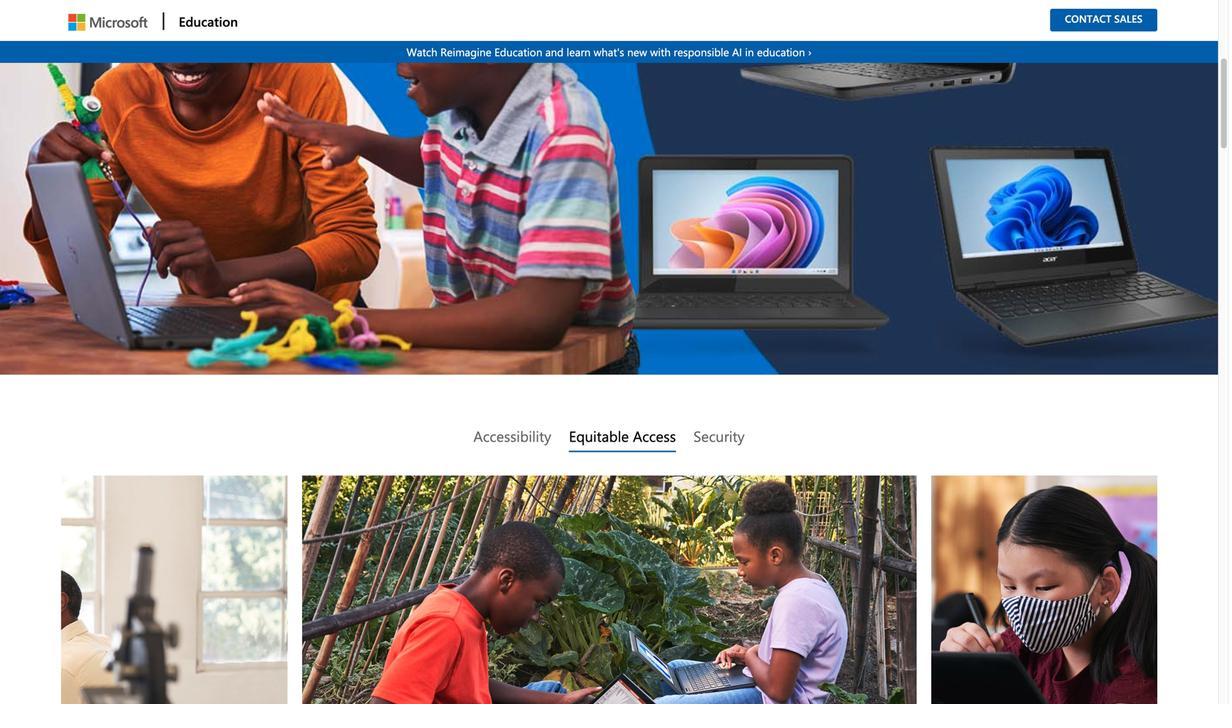 Task type: describe. For each thing, give the bounding box(es) containing it.
new
[[628, 45, 648, 59]]

ai
[[733, 45, 743, 59]]

sales
[[1115, 12, 1143, 25]]

equitable
[[569, 427, 629, 446]]

contact sales
[[1066, 12, 1143, 25]]

contact
[[1066, 12, 1112, 25]]

equitable access
[[569, 427, 676, 446]]

with
[[651, 45, 671, 59]]

security tab
[[694, 427, 745, 454]]

contact sales link
[[1066, 12, 1143, 25]]

accessibility tab
[[474, 427, 552, 454]]

education
[[757, 45, 806, 59]]

0 vertical spatial education
[[179, 12, 238, 30]]

watch reimagine education and learn what's new with responsible ai in education ›
[[407, 45, 812, 59]]

watch
[[407, 45, 438, 59]]



Task type: locate. For each thing, give the bounding box(es) containing it.
›
[[809, 45, 812, 59]]

microsoftlogo image
[[68, 14, 147, 31]]

tab list containing accessibility
[[70, 427, 1149, 454]]

1 vertical spatial education
[[495, 45, 543, 59]]

responsible
[[674, 45, 730, 59]]

education link
[[163, 1, 242, 42]]

accessibility
[[474, 427, 552, 446]]

equitable access tab
[[569, 427, 676, 454]]

1 horizontal spatial education
[[495, 45, 543, 59]]

reimagine
[[441, 45, 492, 59]]

access
[[633, 427, 676, 446]]

education
[[179, 12, 238, 30], [495, 45, 543, 59]]

learn
[[567, 45, 591, 59]]

and
[[546, 45, 564, 59]]

tab list
[[70, 427, 1149, 454]]

what's
[[594, 45, 625, 59]]

in
[[746, 45, 754, 59]]

watch reimagine education and learn what's new with responsible ai in education › link
[[0, 41, 1219, 63]]

0 horizontal spatial education
[[179, 12, 238, 30]]

security
[[694, 427, 745, 446]]



Task type: vqa. For each thing, say whether or not it's contained in the screenshot.
Family
no



